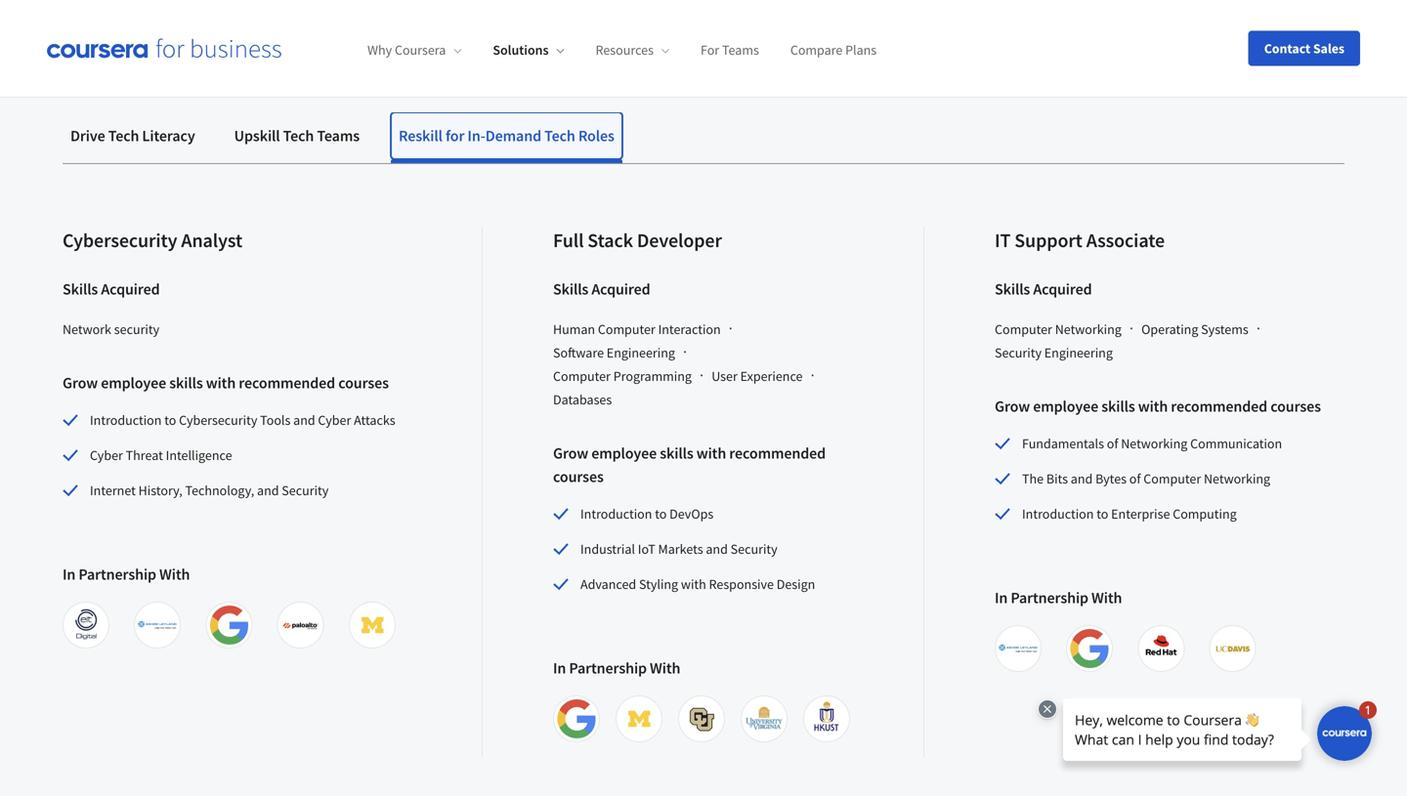 Task type: vqa. For each thing, say whether or not it's contained in the screenshot.
the In Partnership With for Stack
yes



Task type: locate. For each thing, give the bounding box(es) containing it.
1 horizontal spatial tech
[[387, 10, 423, 35]]

why coursera link
[[367, 41, 462, 59]]

2 acquired from the left
[[592, 280, 650, 299]]

with up introduction to cybersecurity tools and cyber attacks
[[206, 374, 236, 393]]

tech inside drive tech literacy 'button'
[[108, 126, 139, 146]]

and right markets at the bottom left of page
[[706, 541, 728, 558]]

upskill
[[234, 126, 280, 146]]

1 skills acquired from the left
[[63, 280, 160, 299]]

0 horizontal spatial recommended
[[239, 374, 335, 393]]

0 vertical spatial courses
[[338, 374, 389, 393]]

1 horizontal spatial introduction
[[581, 505, 652, 523]]

operating
[[1142, 321, 1199, 338]]

grow employee skills with recommended courses
[[63, 374, 389, 393], [995, 397, 1321, 417], [553, 444, 826, 487]]

skills for full stack developer
[[660, 444, 694, 463]]

0 horizontal spatial cyber
[[90, 447, 123, 464]]

0 horizontal spatial engineering
[[607, 344, 675, 362]]

skills up coursera for business image
[[135, 10, 176, 35]]

1 horizontal spatial engineering
[[1045, 344, 1113, 362]]

security down computer networking
[[995, 344, 1042, 362]]

resources link
[[596, 41, 669, 59]]

partnership for cybersecurity
[[79, 565, 156, 585]]

3 tech from the left
[[544, 126, 575, 146]]

employee up fundamentals
[[1033, 397, 1099, 417]]

palo alto networks image
[[281, 606, 320, 645]]

2 vertical spatial in
[[553, 659, 566, 678]]

reskill for in-demand tech roles tab panel
[[63, 164, 1345, 759]]

cyber
[[318, 412, 351, 429], [90, 447, 123, 464]]

2 horizontal spatial acquired
[[1033, 280, 1092, 299]]

2 vertical spatial security
[[731, 541, 778, 558]]

partnership
[[79, 565, 156, 585], [1011, 589, 1089, 608], [569, 659, 647, 678]]

2 vertical spatial employee
[[591, 444, 657, 463]]

1 horizontal spatial recommended
[[729, 444, 826, 463]]

1 horizontal spatial skills
[[553, 280, 589, 299]]

eit digital image
[[66, 606, 106, 645]]

security up the responsive
[[731, 541, 778, 558]]

1 skills from the left
[[63, 280, 98, 299]]

in for it support associate
[[995, 589, 1008, 608]]

2 skills acquired from the left
[[553, 280, 650, 299]]

skillsets
[[248, 10, 317, 35]]

1 horizontal spatial partnership
[[569, 659, 647, 678]]

0 horizontal spatial employee
[[101, 374, 166, 393]]

with for it support associate
[[1138, 397, 1168, 417]]

2 horizontal spatial partnership
[[1011, 589, 1089, 608]]

0 horizontal spatial tech
[[108, 126, 139, 146]]

1 vertical spatial employee
[[1033, 397, 1099, 417]]

0 vertical spatial with
[[159, 565, 190, 585]]

grow up fundamentals
[[995, 397, 1030, 417]]

computer right human
[[598, 321, 656, 338]]

1 horizontal spatial with
[[650, 659, 681, 678]]

resources
[[596, 41, 654, 59]]

3 skills acquired from the left
[[995, 280, 1092, 299]]

internet
[[90, 482, 136, 500]]

0 vertical spatial in
[[63, 565, 76, 585]]

grow down 'network'
[[63, 374, 98, 393]]

1 horizontal spatial in partnership with
[[553, 659, 681, 678]]

skills inside develop high performance tech teams with beginner and advanced level content, including 20+ levelset assessments to measure baseline skills and 50+ skillsets to drive tech proficiency across the entire organization.
[[135, 10, 176, 35]]

0 vertical spatial in partnership with
[[63, 565, 190, 585]]

engineering up programming
[[607, 344, 675, 362]]

50+
[[215, 10, 244, 35]]

to
[[1019, 0, 1036, 11], [321, 10, 338, 35], [164, 412, 176, 429], [655, 505, 667, 523], [1097, 505, 1109, 523]]

0 horizontal spatial acquired
[[101, 280, 160, 299]]

2 vertical spatial partnership
[[569, 659, 647, 678]]

1 vertical spatial with
[[1092, 589, 1122, 608]]

security inside the operating systems security engineering
[[995, 344, 1042, 362]]

to left devops
[[655, 505, 667, 523]]

0 horizontal spatial in partnership with
[[63, 565, 190, 585]]

skills
[[135, 10, 176, 35], [169, 374, 203, 393], [1102, 397, 1135, 417], [660, 444, 694, 463]]

networking down the communication
[[1204, 470, 1271, 488]]

2 horizontal spatial in partnership with
[[995, 589, 1122, 608]]

0 horizontal spatial grow employee skills with recommended courses
[[63, 374, 389, 393]]

1 vertical spatial in
[[995, 589, 1008, 608]]

develop high performance tech teams with beginner and advanced level content, including 20+ levelset assessments to measure baseline skills and 50+ skillsets to drive tech proficiency across the entire organization.
[[63, 0, 1110, 35]]

reskill
[[399, 126, 443, 146]]

2 engineering from the left
[[1045, 344, 1113, 362]]

and left 50+
[[180, 10, 211, 35]]

1 vertical spatial teams
[[317, 126, 360, 146]]

with up university of michigan image
[[650, 659, 681, 678]]

cybersecurity up "intelligence"
[[179, 412, 257, 429]]

0 horizontal spatial google leader logo image
[[210, 606, 249, 645]]

grow for full
[[553, 444, 588, 463]]

0 horizontal spatial with
[[159, 565, 190, 585]]

stack
[[588, 228, 633, 253]]

fundamentals
[[1022, 435, 1104, 453]]

networking up the bits and bytes of computer networking
[[1121, 435, 1188, 453]]

3 skills from the left
[[995, 280, 1030, 299]]

2 horizontal spatial in
[[995, 589, 1008, 608]]

1 vertical spatial of
[[1130, 470, 1141, 488]]

2 horizontal spatial introduction
[[1022, 505, 1094, 523]]

1 horizontal spatial employee
[[591, 444, 657, 463]]

google leader logo image left palo alto networks image
[[210, 606, 249, 645]]

skills up fundamentals of networking communication
[[1102, 397, 1135, 417]]

courses up the communication
[[1271, 397, 1321, 417]]

0 horizontal spatial partnership
[[79, 565, 156, 585]]

0 vertical spatial grow employee skills with recommended courses
[[63, 374, 389, 393]]

grow employee skills with recommended courses for it support associate
[[995, 397, 1321, 417]]

introduction up the industrial
[[581, 505, 652, 523]]

human computer interaction software engineering computer programming
[[553, 321, 721, 385]]

0 vertical spatial grow
[[63, 374, 98, 393]]

contact
[[1264, 40, 1311, 57]]

0 vertical spatial of
[[1107, 435, 1118, 453]]

2 vertical spatial grow
[[553, 444, 588, 463]]

with
[[376, 0, 412, 11], [206, 374, 236, 393], [1138, 397, 1168, 417], [697, 444, 726, 463], [681, 576, 706, 593]]

recommended for it support associate
[[1171, 397, 1268, 417]]

ashok leyland logo image
[[138, 606, 177, 645], [999, 630, 1038, 669]]

teams right upskill
[[317, 126, 360, 146]]

0 horizontal spatial in
[[63, 565, 76, 585]]

1 vertical spatial courses
[[1271, 397, 1321, 417]]

attacks
[[354, 412, 395, 429]]

tech inside reskill for in-demand tech roles button
[[544, 126, 575, 146]]

with for full stack developer
[[697, 444, 726, 463]]

and
[[492, 0, 524, 11], [180, 10, 211, 35], [293, 412, 315, 429], [1071, 470, 1093, 488], [257, 482, 279, 500], [706, 541, 728, 558]]

skills acquired up network security
[[63, 280, 160, 299]]

2 vertical spatial recommended
[[729, 444, 826, 463]]

grow for it
[[995, 397, 1030, 417]]

to down bytes
[[1097, 505, 1109, 523]]

1 horizontal spatial of
[[1130, 470, 1141, 488]]

partnership for it
[[1011, 589, 1089, 608]]

with for support
[[1092, 589, 1122, 608]]

20+
[[805, 0, 834, 11]]

industrial iot markets and security
[[581, 541, 778, 558]]

2 tech from the left
[[283, 126, 314, 146]]

tech for upskill
[[283, 126, 314, 146]]

introduction up the "threat"
[[90, 412, 162, 429]]

1 tech from the left
[[108, 126, 139, 146]]

skills up devops
[[660, 444, 694, 463]]

responsive
[[709, 576, 774, 593]]

why coursera
[[367, 41, 446, 59]]

in for full stack developer
[[553, 659, 566, 678]]

the hong kong university of science and technology image
[[807, 700, 846, 739]]

solutions
[[493, 41, 549, 59]]

with up devops
[[697, 444, 726, 463]]

skills acquired up human
[[553, 280, 650, 299]]

operating systems security engineering
[[995, 321, 1249, 362]]

0 horizontal spatial skills
[[63, 280, 98, 299]]

with
[[159, 565, 190, 585], [1092, 589, 1122, 608], [650, 659, 681, 678]]

acquired up computer networking
[[1033, 280, 1092, 299]]

1 horizontal spatial grow
[[553, 444, 588, 463]]

skills up 'network'
[[63, 280, 98, 299]]

acquired down stack
[[592, 280, 650, 299]]

0 vertical spatial security
[[995, 344, 1042, 362]]

courses
[[338, 374, 389, 393], [1271, 397, 1321, 417], [553, 467, 604, 487]]

1 vertical spatial cyber
[[90, 447, 123, 464]]

0 horizontal spatial security
[[282, 482, 329, 500]]

the bits and bytes of computer networking
[[1022, 470, 1271, 488]]

1 horizontal spatial grow employee skills with recommended courses
[[553, 444, 826, 487]]

3 acquired from the left
[[1033, 280, 1092, 299]]

with up fundamentals of networking communication
[[1138, 397, 1168, 417]]

university of michigan image
[[353, 606, 392, 645]]

2 horizontal spatial with
[[1092, 589, 1122, 608]]

compare plans
[[790, 41, 877, 59]]

grow employee skills with recommended courses up devops
[[553, 444, 826, 487]]

network security
[[63, 321, 159, 338]]

why
[[367, 41, 392, 59]]

in
[[63, 565, 76, 585], [995, 589, 1008, 608], [553, 659, 566, 678]]

with up the why coursera
[[376, 0, 412, 11]]

tech inside upskill tech teams button
[[283, 126, 314, 146]]

security down the tools on the bottom of page
[[282, 482, 329, 500]]

1 horizontal spatial cybersecurity
[[179, 412, 257, 429]]

skills for it
[[995, 280, 1030, 299]]

skills up introduction to cybersecurity tools and cyber attacks
[[169, 374, 203, 393]]

introduction for analyst
[[90, 412, 162, 429]]

skills for cybersecurity
[[63, 280, 98, 299]]

to for introduction to cybersecurity tools and cyber attacks
[[164, 412, 176, 429]]

1 vertical spatial grow
[[995, 397, 1030, 417]]

plans
[[845, 41, 877, 59]]

2 horizontal spatial grow
[[995, 397, 1030, 417]]

1 vertical spatial recommended
[[1171, 397, 1268, 417]]

upskill tech teams
[[234, 126, 360, 146]]

teams right for
[[722, 41, 759, 59]]

tech left roles
[[544, 126, 575, 146]]

0 horizontal spatial of
[[1107, 435, 1118, 453]]

of right bytes
[[1130, 470, 1141, 488]]

and right technology,
[[257, 482, 279, 500]]

skills down it
[[995, 280, 1030, 299]]

recommended up the communication
[[1171, 397, 1268, 417]]

introduction down bits
[[1022, 505, 1094, 523]]

acquired up the security
[[101, 280, 160, 299]]

tech
[[108, 126, 139, 146], [283, 126, 314, 146], [544, 126, 575, 146]]

skills acquired for full
[[553, 280, 650, 299]]

advanced
[[528, 0, 607, 11]]

iot
[[638, 541, 656, 558]]

engineering inside the operating systems security engineering
[[1045, 344, 1113, 362]]

1 vertical spatial in partnership with
[[995, 589, 1122, 608]]

0 horizontal spatial teams
[[317, 126, 360, 146]]

tech right upskill
[[283, 126, 314, 146]]

recommended up the tools on the bottom of page
[[239, 374, 335, 393]]

of up bytes
[[1107, 435, 1118, 453]]

0 vertical spatial cyber
[[318, 412, 351, 429]]

level
[[611, 0, 649, 11]]

2 horizontal spatial courses
[[1271, 397, 1321, 417]]

1 horizontal spatial in
[[553, 659, 566, 678]]

organization.
[[661, 10, 768, 35]]

grow employee skills with recommended courses up introduction to cybersecurity tools and cyber attacks
[[63, 374, 389, 393]]

partnership for full
[[569, 659, 647, 678]]

performance
[[173, 0, 278, 11]]

2 horizontal spatial security
[[995, 344, 1042, 362]]

sales
[[1313, 40, 1345, 57]]

2 horizontal spatial tech
[[544, 126, 575, 146]]

1 horizontal spatial tech
[[283, 126, 314, 146]]

enterprise
[[1111, 505, 1170, 523]]

2 horizontal spatial recommended
[[1171, 397, 1268, 417]]

in partnership with for stack
[[553, 659, 681, 678]]

internet history, technology, and security
[[90, 482, 329, 500]]

2 horizontal spatial grow employee skills with recommended courses
[[995, 397, 1321, 417]]

0 vertical spatial employee
[[101, 374, 166, 393]]

tech right drive
[[108, 126, 139, 146]]

levelset
[[838, 0, 908, 11]]

1 vertical spatial networking
[[1121, 435, 1188, 453]]

engineering down computer networking
[[1045, 344, 1113, 362]]

and right the tools on the bottom of page
[[293, 412, 315, 429]]

1 horizontal spatial skills acquired
[[553, 280, 650, 299]]

courses up the attacks
[[338, 374, 389, 393]]

1 horizontal spatial security
[[731, 541, 778, 558]]

to up cyber threat intelligence
[[164, 412, 176, 429]]

1 vertical spatial cybersecurity
[[179, 412, 257, 429]]

content tabs tab list
[[63, 113, 1345, 163]]

google leader logo image left red hat icon
[[1070, 630, 1109, 669]]

0 horizontal spatial grow
[[63, 374, 98, 393]]

recommended for full stack developer
[[729, 444, 826, 463]]

0 horizontal spatial cybersecurity
[[63, 228, 177, 253]]

1 horizontal spatial acquired
[[592, 280, 650, 299]]

2 vertical spatial in partnership with
[[553, 659, 681, 678]]

with down introduction to enterprise computing
[[1092, 589, 1122, 608]]

cybersecurity up network security
[[63, 228, 177, 253]]

measure
[[1040, 0, 1110, 11]]

proficiency
[[427, 10, 518, 35]]

systems
[[1201, 321, 1249, 338]]

1 vertical spatial grow employee skills with recommended courses
[[995, 397, 1321, 417]]

1 vertical spatial security
[[282, 482, 329, 500]]

teams inside button
[[317, 126, 360, 146]]

to left 'measure' in the top right of the page
[[1019, 0, 1036, 11]]

grow employee skills with recommended courses up fundamentals of networking communication
[[995, 397, 1321, 417]]

image 198 image
[[745, 700, 784, 739]]

courses for cybersecurity analyst
[[338, 374, 389, 393]]

in-
[[468, 126, 485, 146]]

engineering
[[607, 344, 675, 362], [1045, 344, 1113, 362]]

1 vertical spatial partnership
[[1011, 589, 1089, 608]]

grow
[[63, 374, 98, 393], [995, 397, 1030, 417], [553, 444, 588, 463]]

1 horizontal spatial cyber
[[318, 412, 351, 429]]

employee up the introduction to devops
[[591, 444, 657, 463]]

tech left teams
[[282, 0, 318, 11]]

2 horizontal spatial skills acquired
[[995, 280, 1092, 299]]

tech up the why coursera
[[387, 10, 423, 35]]

devops
[[670, 505, 714, 523]]

0 horizontal spatial skills acquired
[[63, 280, 160, 299]]

0 vertical spatial partnership
[[79, 565, 156, 585]]

with down history,
[[159, 565, 190, 585]]

design
[[777, 576, 815, 593]]

0 vertical spatial recommended
[[239, 374, 335, 393]]

in partnership with for analyst
[[63, 565, 190, 585]]

cyber up the internet
[[90, 447, 123, 464]]

in partnership with
[[63, 565, 190, 585], [995, 589, 1122, 608], [553, 659, 681, 678]]

2 horizontal spatial employee
[[1033, 397, 1099, 417]]

employee down the security
[[101, 374, 166, 393]]

beginner
[[416, 0, 489, 11]]

user experience databases
[[553, 368, 803, 409]]

tech for drive
[[108, 126, 139, 146]]

with for analyst
[[159, 565, 190, 585]]

skills acquired up computer networking
[[995, 280, 1092, 299]]

recommended down experience
[[729, 444, 826, 463]]

teams
[[722, 41, 759, 59], [317, 126, 360, 146]]

1 horizontal spatial teams
[[722, 41, 759, 59]]

interaction
[[658, 321, 721, 338]]

cyber left the attacks
[[318, 412, 351, 429]]

university of california davis image
[[1213, 630, 1253, 669]]

solutions link
[[493, 41, 564, 59]]

1 horizontal spatial courses
[[553, 467, 604, 487]]

courses inside grow employee skills with recommended courses
[[553, 467, 604, 487]]

1 acquired from the left
[[101, 280, 160, 299]]

networking left operating
[[1055, 321, 1122, 338]]

google leader logo image
[[210, 606, 249, 645], [1070, 630, 1109, 669], [557, 700, 596, 739]]

of
[[1107, 435, 1118, 453], [1130, 470, 1141, 488]]

google leader logo image left university of michigan image
[[557, 700, 596, 739]]

0 horizontal spatial introduction
[[90, 412, 162, 429]]

1 engineering from the left
[[607, 344, 675, 362]]

acquired
[[101, 280, 160, 299], [592, 280, 650, 299], [1033, 280, 1092, 299]]

databases
[[553, 391, 612, 409]]

skills up human
[[553, 280, 589, 299]]

skills acquired
[[63, 280, 160, 299], [553, 280, 650, 299], [995, 280, 1092, 299]]

2 vertical spatial courses
[[553, 467, 604, 487]]

grow down databases
[[553, 444, 588, 463]]

courses down databases
[[553, 467, 604, 487]]

2 vertical spatial grow employee skills with recommended courses
[[553, 444, 826, 487]]

0 horizontal spatial courses
[[338, 374, 389, 393]]

2 horizontal spatial skills
[[995, 280, 1030, 299]]

cybersecurity
[[63, 228, 177, 253], [179, 412, 257, 429]]

2 skills from the left
[[553, 280, 589, 299]]



Task type: describe. For each thing, give the bounding box(es) containing it.
and right bits
[[1071, 470, 1093, 488]]

the
[[1022, 470, 1044, 488]]

network
[[63, 321, 111, 338]]

with right styling
[[681, 576, 706, 593]]

to for introduction to devops
[[655, 505, 667, 523]]

1 horizontal spatial google leader logo image
[[557, 700, 596, 739]]

to left drive
[[321, 10, 338, 35]]

introduction to enterprise computing
[[1022, 505, 1237, 523]]

skills acquired for it
[[995, 280, 1092, 299]]

to for introduction to enterprise computing
[[1097, 505, 1109, 523]]

full stack developer
[[553, 228, 722, 253]]

literacy
[[142, 126, 195, 146]]

advanced styling with responsive design
[[581, 576, 815, 593]]

compare
[[790, 41, 843, 59]]

industrial
[[581, 541, 635, 558]]

with for cybersecurity analyst
[[206, 374, 236, 393]]

skills for it support associate
[[1102, 397, 1135, 417]]

0 vertical spatial cybersecurity
[[63, 228, 177, 253]]

drive tech literacy button
[[63, 113, 203, 159]]

history,
[[138, 482, 182, 500]]

red hat image
[[1142, 630, 1181, 669]]

markets
[[658, 541, 703, 558]]

intelligence
[[166, 447, 232, 464]]

computer down it
[[995, 321, 1053, 338]]

including
[[725, 0, 801, 11]]

security for internet history, technology, and security
[[282, 482, 329, 500]]

roles
[[578, 126, 615, 146]]

full
[[553, 228, 584, 253]]

in for cybersecurity analyst
[[63, 565, 76, 585]]

bytes
[[1096, 470, 1127, 488]]

computing
[[1173, 505, 1237, 523]]

security for industrial iot markets and security
[[731, 541, 778, 558]]

grow for cybersecurity
[[63, 374, 98, 393]]

it
[[995, 228, 1011, 253]]

with inside develop high performance tech teams with beginner and advanced level content, including 20+ levelset assessments to measure baseline skills and 50+ skillsets to drive tech proficiency across the entire organization.
[[376, 0, 412, 11]]

drive tech literacy
[[70, 126, 195, 146]]

computer down fundamentals of networking communication
[[1144, 470, 1201, 488]]

drive
[[70, 126, 105, 146]]

skills for full
[[553, 280, 589, 299]]

computer networking
[[995, 321, 1122, 338]]

0 vertical spatial teams
[[722, 41, 759, 59]]

courses for it support associate
[[1271, 397, 1321, 417]]

coursera
[[395, 41, 446, 59]]

and up solutions at the top
[[492, 0, 524, 11]]

contact sales button
[[1249, 31, 1360, 66]]

employee for stack
[[591, 444, 657, 463]]

teams
[[322, 0, 372, 11]]

in partnership with for support
[[995, 589, 1122, 608]]

upskill tech teams button
[[226, 113, 367, 159]]

compare plans link
[[790, 41, 877, 59]]

programming
[[613, 368, 692, 385]]

support
[[1015, 228, 1083, 253]]

fundamentals of networking communication
[[1022, 435, 1282, 453]]

for
[[701, 41, 719, 59]]

employee for support
[[1033, 397, 1099, 417]]

1 horizontal spatial ashok leyland logo image
[[999, 630, 1038, 669]]

experience
[[740, 368, 803, 385]]

acquired for stack
[[592, 280, 650, 299]]

employee for analyst
[[101, 374, 166, 393]]

technology,
[[185, 482, 254, 500]]

acquired for support
[[1033, 280, 1092, 299]]

user
[[712, 368, 738, 385]]

drive
[[342, 10, 383, 35]]

it support associate
[[995, 228, 1165, 253]]

demand
[[485, 126, 541, 146]]

grow employee skills with recommended courses for full stack developer
[[553, 444, 826, 487]]

introduction for stack
[[581, 505, 652, 523]]

baseline
[[63, 10, 131, 35]]

university of colorado boulder image
[[682, 700, 721, 739]]

computer up databases
[[553, 368, 611, 385]]

university of michigan image
[[620, 700, 659, 739]]

analyst
[[181, 228, 243, 253]]

advanced
[[581, 576, 636, 593]]

content,
[[653, 0, 721, 11]]

0 vertical spatial networking
[[1055, 321, 1122, 338]]

skills acquired for cybersecurity
[[63, 280, 160, 299]]

2 vertical spatial networking
[[1204, 470, 1271, 488]]

courses for full stack developer
[[553, 467, 604, 487]]

assessments
[[912, 0, 1015, 11]]

skills for cybersecurity analyst
[[169, 374, 203, 393]]

coursera for business image
[[47, 38, 281, 58]]

reskill for in-demand tech roles
[[399, 126, 615, 146]]

for teams
[[701, 41, 759, 59]]

0 horizontal spatial ashok leyland logo image
[[138, 606, 177, 645]]

contact sales
[[1264, 40, 1345, 57]]

2 horizontal spatial google leader logo image
[[1070, 630, 1109, 669]]

entire
[[609, 10, 657, 35]]

human
[[553, 321, 595, 338]]

reskill for in-demand tech roles button
[[391, 113, 622, 159]]

across
[[521, 10, 574, 35]]

develop
[[63, 0, 130, 11]]

with for stack
[[650, 659, 681, 678]]

recommended for cybersecurity analyst
[[239, 374, 335, 393]]

security
[[114, 321, 159, 338]]

tools
[[260, 412, 291, 429]]

software
[[553, 344, 604, 362]]

for teams link
[[701, 41, 759, 59]]

engineering inside human computer interaction software engineering computer programming
[[607, 344, 675, 362]]

styling
[[639, 576, 678, 593]]

bits
[[1047, 470, 1068, 488]]

acquired for analyst
[[101, 280, 160, 299]]

cyber threat intelligence
[[90, 447, 232, 464]]

developer
[[637, 228, 722, 253]]

communication
[[1191, 435, 1282, 453]]

introduction to cybersecurity tools and cyber attacks
[[90, 412, 395, 429]]

the
[[578, 10, 605, 35]]

for
[[446, 126, 465, 146]]

grow employee skills with recommended courses for cybersecurity analyst
[[63, 374, 389, 393]]

threat
[[126, 447, 163, 464]]

associate
[[1086, 228, 1165, 253]]

0 horizontal spatial tech
[[282, 0, 318, 11]]

introduction to devops
[[581, 505, 714, 523]]



